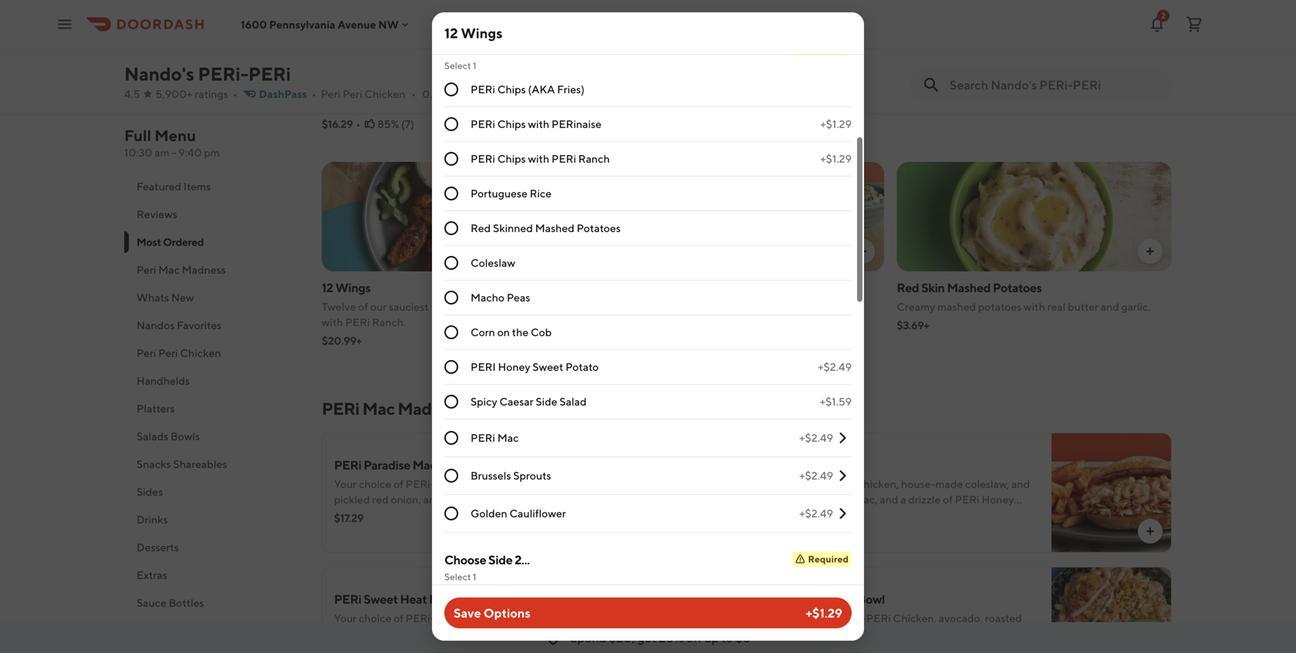Task type: describe. For each thing, give the bounding box(es) containing it.
choose side 2... select 1
[[445, 553, 530, 583]]

cheese inside peri mac power bowl your choice of peri-peri chicken, avocado, roasted red peppers, grilled corn over our creamy, four-cheese peri mac, finished with a peri ranch drizzle.
[[993, 628, 1028, 641]]

on
[[497, 326, 510, 339]]

creamy,
[[928, 628, 966, 641]]

peri paradise mac bowl your choice of peri-peri chicken, grilled pineapple, pickled red onion, arugula, feta, and four-cheese peri mac, finished with a lemon & herb peri-peri drizzle.
[[334, 458, 596, 522]]

arugula, inside peri paradise mac bowl your choice of peri-peri chicken, grilled pineapple, pickled red onion, arugula, feta, and four-cheese peri mac, finished with a lemon & herb peri-peri drizzle.
[[423, 494, 463, 506]]

items
[[184, 180, 211, 193]]

1600 pennsylvania avenue nw button
[[241, 18, 411, 31]]

red for skin
[[897, 281, 919, 295]]

spicy
[[471, 396, 497, 408]]

and inside the peri sweet heat mac bowl your choice of peri-peri chicken, house-made coleslaw, pickled red onion, and four-cheese peri mac, finished with a peri honey drizzle.
[[470, 628, 488, 641]]

peri mac madness
[[322, 399, 465, 419]]

12 wings
[[445, 25, 503, 41]]

peri- down paradise
[[406, 478, 435, 491]]

ordered
[[163, 236, 204, 248]]

mac inside peri paradise mac bowl your choice of peri-peri chicken, grilled pineapple, pickled red onion, arugula, feta, and four-cheese peri mac, finished with a lemon & herb peri-peri drizzle.
[[413, 458, 436, 473]]

add item to cart image for baked portuguese roll smothered in garlic-herb butter and grilled.
[[857, 29, 869, 41]]

your inside the peri sweet heat mac bowl your choice of peri-peri chicken, house-made coleslaw, pickled red onion, and four-cheese peri mac, finished with a peri honey drizzle.
[[334, 612, 357, 625]]

shareables
[[173, 458, 227, 471]]

onion, inside peri paradise mac bowl your choice of peri-peri chicken, grilled pineapple, pickled red onion, arugula, feta, and four-cheese peri mac, finished with a lemon & herb peri-peri drizzle.
[[391, 494, 421, 506]]

cheese inside peri mac stack peri-peri pulled chicken, house-made coleslaw, and four-cheese peri mac, and a drizzle of peri honey sandwiched between our buttery garlic bread.  be sure to grab extra napkins!
[[790, 494, 825, 506]]

coleslaw, inside peri mac stack peri-peri pulled chicken, house-made coleslaw, and four-cheese peri mac, and a drizzle of peri honey sandwiched between our buttery garlic bread.  be sure to grab extra napkins!
[[965, 478, 1010, 491]]

grilled inside peri paradise mac bowl your choice of peri-peri chicken, grilled pineapple, pickled red onion, arugula, feta, and four-cheese peri mac, finished with a lemon & herb peri-peri drizzle.
[[508, 478, 539, 491]]

with inside peri mac power bowl your choice of peri-peri chicken, avocado, roasted red peppers, grilled corn over our creamy, four-cheese peri mac, finished with a peri ranch drizzle.
[[860, 643, 881, 654]]

peri paradise mac bowl image
[[620, 433, 741, 553]]

full
[[124, 127, 151, 145]]

our inside peri mac stack peri-peri pulled chicken, house-made coleslaw, and four-cheese peri mac, and a drizzle of peri honey sandwiched between our buttery garlic bread.  be sure to grab extra napkins!
[[872, 509, 888, 522]]

choice for peri mac power bowl
[[790, 612, 823, 625]]

of inside peri mac stack peri-peri pulled chicken, house-made coleslaw, and four-cheese peri mac, and a drizzle of peri honey sandwiched between our buttery garlic bread.  be sure to grab extra napkins!
[[943, 494, 953, 506]]

choose for choose side...
[[445, 41, 486, 56]]

$20,
[[609, 631, 635, 646]]

sauce bottles
[[137, 597, 204, 610]]

peri peri chicken bowl image
[[322, 0, 597, 55]]

peri mac stack image
[[1052, 433, 1172, 553]]

snacks
[[137, 458, 171, 471]]

wings for 12 wings twelve of our sauciest treats - tender and spicy.  served with peri ranch. $20.99+
[[335, 281, 371, 295]]

4.5
[[124, 88, 140, 100]]

Item Search search field
[[950, 76, 1160, 93]]

Coleslaw radio
[[445, 256, 458, 270]]

our inside the "12 wings twelve of our sauciest treats - tender and spicy.  served with peri ranch. $20.99+"
[[370, 301, 387, 313]]

grab
[[778, 524, 800, 537]]

onions
[[790, 301, 822, 313]]

pickled inside chicken breast sandwich served with arugula, tomato, pickled onions and perinaise.
[[751, 301, 787, 313]]

perinaise.
[[609, 316, 662, 329]]

peri sweet heat mac bowl image
[[620, 567, 741, 654]]

a inside peri mac power bowl your choice of peri-peri chicken, avocado, roasted red peppers, grilled corn over our creamy, four-cheese peri mac, finished with a peri ranch drizzle.
[[883, 643, 889, 654]]

served inside chicken breast sandwich served with arugula, tomato, pickled onions and perinaise.
[[609, 301, 644, 313]]

favorites
[[177, 319, 222, 332]]

chips for peri chips with peri ranch
[[498, 152, 526, 165]]

2
[[1162, 11, 1166, 20]]

nando's peri-peri
[[124, 63, 291, 85]]

house- inside the peri sweet heat mac bowl your choice of peri-peri chicken, house-made coleslaw, pickled red onion, and four-cheese peri mac, finished with a peri honey drizzle.
[[508, 612, 542, 625]]

extras button
[[124, 562, 303, 590]]

your for peri paradise mac bowl
[[334, 478, 357, 491]]

most
[[137, 236, 161, 248]]

peri- inside peri mac stack peri-peri pulled chicken, house-made coleslaw, and four-cheese peri mac, and a drizzle of peri honey sandwiched between our buttery garlic bread.  be sure to grab extra napkins!
[[766, 478, 795, 491]]

twelve
[[322, 301, 356, 313]]

peppers, inside peri peri chicken bowl roasted red peppers, grilled corn and hummus served over portuguese rice and arugula.
[[383, 84, 426, 96]]

red inside peri mac power bowl your choice of peri-peri chicken, avocado, roasted red peppers, grilled corn over our creamy, four-cheese peri mac, finished with a peri ranch drizzle.
[[766, 628, 782, 641]]

peri inside the "12 wings twelve of our sauciest treats - tender and spicy.  served with peri ranch. $20.99+"
[[345, 316, 370, 329]]

1/4 chicken leg for a little dark 'n' delicious. $9.59+
[[897, 64, 1031, 115]]

peri- up 'ratings'
[[198, 63, 248, 85]]

four- inside peri mac power bowl your choice of peri-peri chicken, avocado, roasted red peppers, grilled corn over our creamy, four-cheese peri mac, finished with a peri ranch drizzle.
[[969, 628, 993, 641]]

with inside peri paradise mac bowl your choice of peri-peri chicken, grilled pineapple, pickled red onion, arugula, feta, and four-cheese peri mac, finished with a lemon & herb peri-peri drizzle.
[[401, 509, 423, 522]]

red for skinned
[[471, 222, 491, 235]]

chicken, inside peri paradise mac bowl your choice of peri-peri chicken, grilled pineapple, pickled red onion, arugula, feta, and four-cheese peri mac, finished with a lemon & herb peri-peri drizzle.
[[462, 478, 505, 491]]

with inside the "12 wings twelve of our sauciest treats - tender and spicy.  served with peri ranch. $20.99+"
[[322, 316, 343, 329]]

peri mac madness button
[[124, 256, 303, 284]]

finished inside peri mac power bowl your choice of peri-peri chicken, avocado, roasted red peppers, grilled corn over our creamy, four-cheese peri mac, finished with a peri ranch drizzle.
[[818, 643, 858, 654]]

0.7
[[422, 88, 438, 100]]

peri
[[471, 361, 496, 374]]

+$1.29 for peri chips with perinaise
[[821, 118, 852, 130]]

reviews button
[[124, 201, 303, 228]]

mac inside the peri sweet heat mac bowl your choice of peri-peri chicken, house-made coleslaw, pickled red onion, and four-cheese peri mac, finished with a peri honey drizzle.
[[429, 592, 453, 607]]

peri chips with perinaise
[[471, 118, 602, 130]]

bowl for mac
[[858, 592, 885, 607]]

chicken inside chicken breast sandwich served with arugula, tomato, pickled onions and perinaise.
[[609, 281, 655, 295]]

peri mac madness
[[137, 264, 226, 276]]

salad
[[560, 396, 587, 408]]

spicy caesar side salad
[[471, 396, 587, 408]]

chicken, inside peri mac stack peri-peri pulled chicken, house-made coleslaw, and four-cheese peri mac, and a drizzle of peri honey sandwiched between our buttery garlic bread.  be sure to grab extra napkins!
[[856, 478, 899, 491]]

peri up '$16.29 •'
[[343, 88, 362, 100]]

over inside peri mac power bowl your choice of peri-peri chicken, avocado, roasted red peppers, grilled corn over our creamy, four-cheese peri mac, finished with a peri ranch drizzle.
[[886, 628, 908, 641]]

corn on the cob
[[471, 326, 552, 339]]

(aka
[[528, 83, 555, 96]]

Portuguese Rice radio
[[445, 187, 458, 201]]

creamy
[[897, 301, 936, 313]]

12 wings dialog
[[432, 0, 864, 654]]

of inside the "12 wings twelve of our sauciest treats - tender and spicy.  served with peri ranch. $20.99+"
[[358, 301, 368, 313]]

0 horizontal spatial to
[[722, 631, 733, 646]]

drizzle. inside peri mac power bowl your choice of peri-peri chicken, avocado, roasted red peppers, grilled corn over our creamy, four-cheese peri mac, finished with a peri ranch drizzle.
[[951, 643, 986, 654]]

finished for sweet
[[334, 643, 373, 654]]

dashpass •
[[259, 88, 316, 100]]

of inside the peri sweet heat mac bowl your choice of peri-peri chicken, house-made coleslaw, pickled red onion, and four-cheese peri mac, finished with a peri honey drizzle.
[[394, 612, 404, 625]]

a inside peri mac stack peri-peri pulled chicken, house-made coleslaw, and four-cheese peri mac, and a drizzle of peri honey sandwiched between our buttery garlic bread.  be sure to grab extra napkins!
[[901, 494, 907, 506]]

bowl inside the peri sweet heat mac bowl your choice of peri-peri chicken, house-made coleslaw, pickled red onion, and four-cheese peri mac, finished with a peri honey drizzle.
[[455, 592, 482, 607]]

handhelds button
[[124, 367, 303, 395]]

• left "0.7"
[[412, 88, 416, 100]]

10:30
[[124, 146, 152, 159]]

- inside full menu 10:30 am - 9:40 pm
[[172, 146, 176, 159]]

coleslaw, inside the peri sweet heat mac bowl your choice of peri-peri chicken, house-made coleslaw, pickled red onion, and four-cheese peri mac, finished with a peri honey drizzle.
[[334, 628, 378, 641]]

drizzle. inside the peri sweet heat mac bowl your choice of peri-peri chicken, house-made coleslaw, pickled red onion, and four-cheese peri mac, finished with a peri honey drizzle.
[[468, 643, 503, 654]]

select inside choose side 2... select 1
[[445, 572, 471, 583]]

add item to cart image for served with arugula, tomato, pickled onions and perinaise.
[[857, 245, 869, 258]]

peri peri chicken • 0.7 mi
[[321, 88, 452, 100]]

• right 'ratings'
[[233, 88, 237, 100]]

Macho Peas radio
[[445, 291, 458, 305]]

nandos favorites button
[[124, 312, 303, 340]]

choose side... select 1
[[445, 41, 521, 71]]

and inside the "12 wings twelve of our sauciest treats - tender and spicy.  served with peri ranch. $20.99+"
[[503, 301, 522, 313]]

• left roasted
[[312, 88, 316, 100]]

$9.59+
[[897, 102, 930, 115]]

mac, inside peri mac stack peri-peri pulled chicken, house-made coleslaw, and four-cheese peri mac, and a drizzle of peri honey sandwiched between our buttery garlic bread.  be sure to grab extra napkins!
[[854, 494, 878, 506]]

choose side... group
[[445, 40, 852, 533]]

choice inside the peri sweet heat mac bowl your choice of peri-peri chicken, house-made coleslaw, pickled red onion, and four-cheese peri mac, finished with a peri honey drizzle.
[[359, 612, 392, 625]]

corn inside peri mac power bowl your choice of peri-peri chicken, avocado, roasted red peppers, grilled corn over our creamy, four-cheese peri mac, finished with a peri ranch drizzle.
[[862, 628, 884, 641]]

platters button
[[124, 395, 303, 423]]

+$2.49 for mac
[[800, 432, 833, 445]]

nando's
[[124, 63, 194, 85]]

dark
[[948, 84, 970, 96]]

peri sweet heat mac bowl your choice of peri-peri chicken, house-made coleslaw, pickled red onion, and four-cheese peri mac, finished with a peri honey drizzle.
[[334, 592, 603, 654]]

peri for peri peri chicken
[[137, 347, 156, 360]]

leg
[[964, 64, 985, 78]]

12 for 12 wings twelve of our sauciest treats - tender and spicy.  served with peri ranch. $20.99+
[[322, 281, 333, 295]]

roll
[[702, 84, 718, 96]]

mac, inside peri paradise mac bowl your choice of peri-peri chicken, grilled pineapple, pickled red onion, arugula, feta, and four-cheese peri mac, finished with a lemon & herb peri-peri drizzle.
[[334, 509, 358, 522]]

sides button
[[124, 478, 303, 506]]

select inside choose side... select 1
[[445, 60, 471, 71]]

+$2.49 for cauliflower
[[800, 507, 833, 520]]

peri peri chicken
[[137, 347, 221, 360]]

platters
[[137, 402, 175, 415]]

garlic bread image
[[609, 0, 885, 55]]

feta,
[[465, 494, 487, 506]]

sweet inside choose side... group
[[533, 361, 564, 374]]

of inside peri paradise mac bowl your choice of peri-peri chicken, grilled pineapple, pickled red onion, arugula, feta, and four-cheese peri mac, finished with a lemon & herb peri-peri drizzle.
[[394, 478, 404, 491]]

side inside choose side 2... select 1
[[489, 553, 513, 568]]

mashed for skinned
[[535, 222, 575, 235]]

peri for peri mac madness
[[137, 264, 156, 276]]

peas
[[507, 291, 530, 304]]

portuguese inside baked portuguese roll smothered in garlic-herb butter and grilled.
[[643, 84, 700, 96]]

spend
[[570, 631, 607, 646]]

buttery
[[891, 509, 927, 522]]

and right rice
[[425, 99, 444, 112]]

PERi Chips (AKA Fries) radio
[[445, 83, 458, 96]]

mac, inside the peri sweet heat mac bowl your choice of peri-peri chicken, house-made coleslaw, pickled red onion, and four-cheese peri mac, finished with a peri honey drizzle.
[[579, 628, 603, 641]]

chicken for peri peri chicken
[[180, 347, 221, 360]]

options
[[484, 606, 531, 621]]

potatoes for skinned
[[577, 222, 621, 235]]

mac for peri mac
[[498, 432, 519, 445]]

honey inside peri mac stack peri-peri pulled chicken, house-made coleslaw, and four-cheese peri mac, and a drizzle of peri honey sandwiched between our buttery garlic bread.  be sure to grab extra napkins!
[[982, 494, 1014, 506]]

salads bowls button
[[124, 423, 303, 451]]

peri peri chicken bowl roasted red peppers, grilled corn and hummus served over portuguese rice and arugula.
[[322, 64, 583, 112]]

Corn on the Cob radio
[[445, 326, 458, 340]]

cob
[[531, 326, 552, 339]]

nandos
[[137, 319, 175, 332]]

'n'
[[972, 84, 983, 96]]

garlic.
[[1122, 301, 1151, 313]]

macho peas
[[471, 291, 530, 304]]

add item to cart image for red skin mashed potatoes
[[1144, 245, 1157, 258]]

1/4 chicken leg image
[[897, 0, 1172, 55]]

get
[[638, 631, 656, 646]]

add item to cart image for 12 wings
[[569, 245, 582, 258]]

drizzle
[[909, 494, 941, 506]]

served
[[550, 84, 583, 96]]

+$1.29 for save options
[[806, 606, 843, 621]]

- inside the "12 wings twelve of our sauciest treats - tender and spicy.  served with peri ranch. $20.99+"
[[462, 301, 466, 313]]

with inside chicken breast sandwich served with arugula, tomato, pickled onions and perinaise.
[[646, 301, 668, 313]]

mac, inside peri mac power bowl your choice of peri-peri chicken, avocado, roasted red peppers, grilled corn over our creamy, four-cheese peri mac, finished with a peri ranch drizzle.
[[792, 643, 816, 654]]

honey inside the peri sweet heat mac bowl your choice of peri-peri chicken, house-made coleslaw, pickled red onion, and four-cheese peri mac, finished with a peri honey drizzle.
[[434, 643, 466, 654]]

baked
[[609, 84, 641, 96]]

stack
[[821, 458, 851, 473]]

portuguese inside peri peri chicken bowl roasted red peppers, grilled corn and hummus served over portuguese rice and arugula.
[[346, 99, 403, 112]]

garlic-
[[786, 84, 818, 96]]

avenue
[[338, 18, 376, 31]]

sandwiched
[[766, 509, 824, 522]]

1 inside choose side 2... select 1
[[473, 572, 477, 583]]

butter inside baked portuguese roll smothered in garlic-herb butter and grilled.
[[843, 84, 874, 96]]

peri- inside peri mac power bowl your choice of peri-peri chicken, avocado, roasted red peppers, grilled corn over our creamy, four-cheese peri mac, finished with a peri ranch drizzle.
[[837, 612, 867, 625]]

reviews
[[137, 208, 177, 221]]

to inside peri mac stack peri-peri pulled chicken, house-made coleslaw, and four-cheese peri mac, and a drizzle of peri honey sandwiched between our buttery garlic bread.  be sure to grab extra napkins!
[[766, 524, 776, 537]]

finished for paradise
[[360, 509, 399, 522]]

most ordered
[[137, 236, 204, 248]]

brussels
[[471, 470, 511, 482]]

peri for peri peri chicken • 0.7 mi
[[321, 88, 341, 100]]

peri mac power bowl your choice of peri-peri chicken, avocado, roasted red peppers, grilled corn over our creamy, four-cheese peri mac, finished with a peri ranch drizzle.
[[766, 592, 1028, 654]]

mac for peri mac madness
[[362, 399, 395, 419]]

peri- right herb
[[505, 509, 534, 522]]

pickled inside the peri sweet heat mac bowl your choice of peri-peri chicken, house-made coleslaw, pickled red onion, and four-cheese peri mac, finished with a peri honey drizzle.
[[380, 628, 416, 641]]

5,900+ ratings •
[[156, 88, 237, 100]]

between
[[826, 509, 870, 522]]

honey inside choose side... group
[[498, 361, 531, 374]]

made inside the peri sweet heat mac bowl your choice of peri-peri chicken, house-made coleslaw, pickled red onion, and four-cheese peri mac, finished with a peri honey drizzle.
[[542, 612, 570, 625]]

am
[[155, 146, 170, 159]]

red inside peri paradise mac bowl your choice of peri-peri chicken, grilled pineapple, pickled red onion, arugula, feta, and four-cheese peri mac, finished with a lemon & herb peri-peri drizzle.
[[372, 494, 389, 506]]

$3.69+
[[897, 319, 930, 332]]

sweet inside the peri sweet heat mac bowl your choice of peri-peri chicken, house-made coleslaw, pickled red onion, and four-cheese peri mac, finished with a peri honey drizzle.
[[364, 592, 398, 607]]

featured items button
[[124, 173, 303, 201]]



Task type: vqa. For each thing, say whether or not it's contained in the screenshot.
PERi Mac Madness
yes



Task type: locate. For each thing, give the bounding box(es) containing it.
0 vertical spatial to
[[766, 524, 776, 537]]

with inside the peri sweet heat mac bowl your choice of peri-peri chicken, house-made coleslaw, pickled red onion, and four-cheese peri mac, finished with a peri honey drizzle.
[[375, 643, 397, 654]]

1 vertical spatial peppers,
[[784, 628, 827, 641]]

0 vertical spatial ranch
[[579, 152, 610, 165]]

1 vertical spatial coleslaw,
[[334, 628, 378, 641]]

choose for choose side 2...
[[445, 553, 486, 568]]

peri- down power
[[837, 612, 867, 625]]

red inside red skin mashed potatoes creamy mashed potatoes with real butter and garlic. $3.69+
[[897, 281, 919, 295]]

drizzle. down creamy,
[[951, 643, 986, 654]]

arugula.
[[446, 99, 485, 112]]

2 horizontal spatial portuguese
[[643, 84, 700, 96]]

None radio
[[445, 117, 458, 131], [445, 360, 458, 374], [445, 431, 458, 445], [445, 117, 458, 131], [445, 360, 458, 374], [445, 431, 458, 445]]

red right $5
[[766, 628, 782, 641]]

2 horizontal spatial honey
[[982, 494, 1014, 506]]

madness for peri mac madness
[[182, 264, 226, 276]]

1 vertical spatial made
[[542, 612, 570, 625]]

1 horizontal spatial arugula,
[[670, 301, 709, 313]]

cheese down roasted on the bottom of page
[[993, 628, 1028, 641]]

chicken, up creamy,
[[893, 612, 937, 625]]

0 vertical spatial required
[[808, 42, 849, 53]]

a inside peri paradise mac bowl your choice of peri-peri chicken, grilled pineapple, pickled red onion, arugula, feta, and four-cheese peri mac, finished with a lemon & herb peri-peri drizzle.
[[425, 509, 431, 522]]

1 vertical spatial 1
[[473, 572, 477, 583]]

pickled inside peri paradise mac bowl your choice of peri-peri chicken, grilled pineapple, pickled red onion, arugula, feta, and four-cheese peri mac, finished with a lemon & herb peri-peri drizzle.
[[334, 494, 370, 506]]

(7)
[[401, 118, 414, 130]]

+$1.29 for peri chips with peri ranch
[[821, 152, 852, 165]]

chicken up 85% at the top of page
[[364, 88, 405, 100]]

1 required from the top
[[808, 42, 849, 53]]

0 vertical spatial peppers,
[[383, 84, 426, 96]]

chicken, down choose side 2... select 1 on the bottom
[[462, 612, 505, 625]]

- right macho peas option at top
[[462, 301, 466, 313]]

pickled
[[751, 301, 787, 313], [334, 494, 370, 506], [380, 628, 416, 641]]

0 vertical spatial side
[[536, 396, 558, 408]]

1 horizontal spatial -
[[462, 301, 466, 313]]

mac inside choose side... group
[[498, 432, 519, 445]]

1 vertical spatial arugula,
[[423, 494, 463, 506]]

chicken inside button
[[180, 347, 221, 360]]

0 horizontal spatial portuguese
[[346, 99, 403, 112]]

made inside peri mac stack peri-peri pulled chicken, house-made coleslaw, and four-cheese peri mac, and a drizzle of peri honey sandwiched between our buttery garlic bread.  be sure to grab extra napkins!
[[936, 478, 963, 491]]

bowl inside peri peri chicken bowl roasted red peppers, grilled corn and hummus served over portuguese rice and arugula.
[[428, 64, 456, 78]]

cauliflower
[[510, 507, 566, 520]]

red right red skinned mashed potatoes radio
[[471, 222, 491, 235]]

0 vertical spatial choose
[[445, 41, 486, 56]]

+$2.49 up +$1.59
[[818, 361, 852, 374]]

mashed for skin
[[947, 281, 991, 295]]

and left the garlic.
[[1101, 301, 1120, 313]]

0 horizontal spatial served
[[553, 301, 588, 313]]

required for choose side...
[[808, 42, 849, 53]]

bowl
[[428, 64, 456, 78], [438, 458, 466, 473], [455, 592, 482, 607], [858, 592, 885, 607]]

and inside baked portuguese roll smothered in garlic-herb butter and grilled.
[[609, 99, 628, 112]]

and up buttery
[[880, 494, 899, 506]]

red inside peri peri chicken bowl roasted red peppers, grilled corn and hummus served over portuguese rice and arugula.
[[365, 84, 381, 96]]

chicken, inside the peri sweet heat mac bowl your choice of peri-peri chicken, house-made coleslaw, pickled red onion, and four-cheese peri mac, finished with a peri honey drizzle.
[[462, 612, 505, 625]]

0 vertical spatial -
[[172, 146, 176, 159]]

and right onions on the top
[[824, 301, 843, 313]]

2 required from the top
[[808, 554, 849, 565]]

golden
[[471, 507, 507, 520]]

peri up $16.29
[[321, 88, 341, 100]]

peri down nandos
[[137, 347, 156, 360]]

1 vertical spatial chips
[[498, 118, 526, 130]]

1 vertical spatial corn
[[862, 628, 884, 641]]

9:40
[[178, 146, 202, 159]]

roasted
[[985, 612, 1022, 625]]

0 vertical spatial over
[[322, 99, 343, 112]]

+$2.49 up stack
[[800, 432, 833, 445]]

peppers, inside peri mac power bowl your choice of peri-peri chicken, avocado, roasted red peppers, grilled corn over our creamy, four-cheese peri mac, finished with a peri ranch drizzle.
[[784, 628, 827, 641]]

12 inside dialog
[[445, 25, 458, 41]]

2 select from the top
[[445, 572, 471, 583]]

1 select from the top
[[445, 60, 471, 71]]

1 vertical spatial +$1.29
[[821, 152, 852, 165]]

1 vertical spatial required
[[808, 554, 849, 565]]

hummus
[[506, 84, 548, 96]]

0 horizontal spatial mashed
[[535, 222, 575, 235]]

1 horizontal spatial honey
[[498, 361, 531, 374]]

cheese inside the peri sweet heat mac bowl your choice of peri-peri chicken, house-made coleslaw, pickled red onion, and four-cheese peri mac, finished with a peri honey drizzle.
[[515, 628, 550, 641]]

mac inside peri mac power bowl your choice of peri-peri chicken, avocado, roasted red peppers, grilled corn over our creamy, four-cheese peri mac, finished with a peri ranch drizzle.
[[795, 592, 819, 607]]

1 down the 12 wings
[[473, 60, 477, 71]]

1 horizontal spatial side
[[536, 396, 558, 408]]

0 vertical spatial made
[[936, 478, 963, 491]]

None radio
[[445, 152, 458, 166], [445, 395, 458, 409], [445, 469, 458, 483], [445, 507, 458, 521], [445, 152, 458, 166], [445, 395, 458, 409], [445, 469, 458, 483], [445, 507, 458, 521]]

to left the grab on the bottom of page
[[766, 524, 776, 537]]

ranch down creamy,
[[918, 643, 949, 654]]

mashed down rice
[[535, 222, 575, 235]]

madness
[[182, 264, 226, 276], [398, 399, 465, 419]]

corn
[[471, 326, 495, 339]]

chicken up peri peri chicken • 0.7 mi
[[381, 64, 426, 78]]

1 horizontal spatial to
[[766, 524, 776, 537]]

and inside chicken breast sandwich served with arugula, tomato, pickled onions and perinaise.
[[824, 301, 843, 313]]

1/4
[[897, 64, 914, 78]]

2 served from the left
[[609, 301, 644, 313]]

sides
[[137, 486, 163, 499]]

madness up whats new button
[[182, 264, 226, 276]]

choice inside peri paradise mac bowl your choice of peri-peri chicken, grilled pineapple, pickled red onion, arugula, feta, and four-cheese peri mac, finished with a lemon & herb peri-peri drizzle.
[[359, 478, 392, 491]]

0 vertical spatial grilled
[[428, 84, 459, 96]]

tender
[[468, 301, 501, 313]]

mac,
[[854, 494, 878, 506], [334, 509, 358, 522], [579, 628, 603, 641], [792, 643, 816, 654]]

house- right save on the bottom
[[508, 612, 542, 625]]

0 vertical spatial butter
[[843, 84, 874, 96]]

and up sure
[[1012, 478, 1030, 491]]

mac down most ordered
[[158, 264, 180, 276]]

drinks
[[137, 514, 168, 526]]

mashed
[[938, 301, 976, 313]]

your inside peri paradise mac bowl your choice of peri-peri chicken, grilled pineapple, pickled red onion, arugula, feta, and four-cheese peri mac, finished with a lemon & herb peri-peri drizzle.
[[334, 478, 357, 491]]

1 served from the left
[[553, 301, 588, 313]]

rice
[[405, 99, 423, 112]]

and inside peri paradise mac bowl your choice of peri-peri chicken, grilled pineapple, pickled red onion, arugula, feta, and four-cheese peri mac, finished with a lemon & herb peri-peri drizzle.
[[489, 494, 508, 506]]

tomato,
[[711, 301, 749, 313]]

12 for 12 wings
[[445, 25, 458, 41]]

paradise
[[364, 458, 411, 473]]

of up "garlic"
[[943, 494, 953, 506]]

1 horizontal spatial our
[[872, 509, 888, 522]]

required inside choose side 2... group
[[808, 554, 849, 565]]

lemon
[[433, 509, 467, 522]]

drizzle.
[[561, 509, 596, 522], [468, 643, 503, 654], [951, 643, 986, 654]]

mashed inside red skin mashed potatoes creamy mashed potatoes with real butter and garlic. $3.69+
[[947, 281, 991, 295]]

up
[[705, 631, 719, 646]]

1 horizontal spatial 12
[[445, 25, 458, 41]]

onion, inside the peri sweet heat mac bowl your choice of peri-peri chicken, house-made coleslaw, pickled red onion, and four-cheese peri mac, finished with a peri honey drizzle.
[[437, 628, 467, 641]]

corn inside peri peri chicken bowl roasted red peppers, grilled corn and hummus served over portuguese rice and arugula.
[[461, 84, 483, 96]]

honey right peri
[[498, 361, 531, 374]]

portuguese inside choose side... group
[[471, 187, 528, 200]]

1 horizontal spatial onion,
[[437, 628, 467, 641]]

chicken inside 1/4 chicken leg for a little dark 'n' delicious. $9.59+
[[917, 64, 962, 78]]

peri down the most
[[137, 264, 156, 276]]

bowl for peri
[[428, 64, 456, 78]]

2 horizontal spatial pickled
[[751, 301, 787, 313]]

bowl down choose side 2... select 1 on the bottom
[[455, 592, 482, 607]]

four- down options
[[490, 628, 515, 641]]

choice for peri paradise mac bowl
[[359, 478, 392, 491]]

required down extra in the bottom of the page
[[808, 554, 849, 565]]

0 items, open order cart image
[[1185, 15, 1204, 34]]

red right roasted
[[365, 84, 381, 96]]

sweet left 'potato'
[[533, 361, 564, 374]]

0 horizontal spatial arugula,
[[423, 494, 463, 506]]

0 vertical spatial coleslaw,
[[965, 478, 1010, 491]]

a inside 1/4 chicken leg for a little dark 'n' delicious. $9.59+
[[915, 84, 921, 96]]

1 vertical spatial house-
[[508, 612, 542, 625]]

four- inside the peri sweet heat mac bowl your choice of peri-peri chicken, house-made coleslaw, pickled red onion, and four-cheese peri mac, finished with a peri honey drizzle.
[[490, 628, 515, 641]]

choose down &
[[445, 553, 486, 568]]

mac
[[158, 264, 180, 276], [362, 399, 395, 419], [498, 432, 519, 445], [413, 458, 436, 473], [795, 458, 819, 473], [429, 592, 453, 607], [795, 592, 819, 607]]

golden cauliflower
[[471, 507, 566, 520]]

1 horizontal spatial wings
[[461, 25, 503, 41]]

red skin mashed potatoes image
[[897, 162, 1172, 272]]

0 horizontal spatial potatoes
[[577, 222, 621, 235]]

drizzle. down pineapple, on the left of page
[[561, 509, 596, 522]]

1 choose from the top
[[445, 41, 486, 56]]

chicken, up feta,
[[462, 478, 505, 491]]

served inside the "12 wings twelve of our sauciest treats - tender and spicy.  served with peri ranch. $20.99+"
[[553, 301, 588, 313]]

peri up handhelds
[[158, 347, 178, 360]]

1 vertical spatial butter
[[1068, 301, 1099, 313]]

of inside peri mac power bowl your choice of peri-peri chicken, avocado, roasted red peppers, grilled corn over our creamy, four-cheese peri mac, finished with a peri ranch drizzle.
[[825, 612, 835, 625]]

portuguese rice
[[471, 187, 552, 200]]

2 vertical spatial +$1.29
[[806, 606, 843, 621]]

madness for peri mac madness
[[398, 399, 465, 419]]

1 up save on the bottom
[[473, 572, 477, 583]]

pineapple,
[[541, 478, 592, 491]]

and up golden
[[489, 494, 508, 506]]

0 vertical spatial pickled
[[751, 301, 787, 313]]

0 vertical spatial sweet
[[533, 361, 564, 374]]

0 horizontal spatial peppers,
[[383, 84, 426, 96]]

0 vertical spatial arugula,
[[670, 301, 709, 313]]

the
[[512, 326, 529, 339]]

$17.29
[[334, 512, 364, 525]]

• right $16.29
[[356, 118, 361, 130]]

our left buttery
[[872, 509, 888, 522]]

0 horizontal spatial pickled
[[334, 494, 370, 506]]

2 vertical spatial grilled
[[829, 628, 860, 641]]

12 wings image
[[322, 162, 597, 272]]

3 chips from the top
[[498, 152, 526, 165]]

bowl for paradise
[[438, 458, 466, 473]]

mashed up mashed at the right top
[[947, 281, 991, 295]]

mac left power
[[795, 592, 819, 607]]

portuguese up skinned
[[471, 187, 528, 200]]

pickled left onions on the top
[[751, 301, 787, 313]]

pennsylvania
[[269, 18, 336, 31]]

mac inside button
[[158, 264, 180, 276]]

1 vertical spatial pickled
[[334, 494, 370, 506]]

peppers, down power
[[784, 628, 827, 641]]

+$1.59
[[820, 396, 852, 408]]

bowls
[[171, 430, 200, 443]]

sweet left heat
[[364, 592, 398, 607]]

whats
[[137, 291, 169, 304]]

madness left spicy
[[398, 399, 465, 419]]

wings for 12 wings
[[461, 25, 503, 41]]

red inside the peri sweet heat mac bowl your choice of peri-peri chicken, house-made coleslaw, pickled red onion, and four-cheese peri mac, finished with a peri honey drizzle.
[[419, 628, 435, 641]]

red down heat
[[419, 628, 435, 641]]

0 horizontal spatial red
[[471, 222, 491, 235]]

0 horizontal spatial -
[[172, 146, 176, 159]]

honey up be
[[982, 494, 1014, 506]]

smothered
[[720, 84, 773, 96]]

peppers, up rice
[[383, 84, 426, 96]]

1 vertical spatial honey
[[982, 494, 1014, 506]]

pm
[[204, 146, 220, 159]]

red up the creamy
[[897, 281, 919, 295]]

1
[[473, 60, 477, 71], [473, 572, 477, 583]]

pickled down heat
[[380, 628, 416, 641]]

peri- up sandwiched
[[766, 478, 795, 491]]

1 vertical spatial grilled
[[508, 478, 539, 491]]

peri mac power bowl image
[[1052, 567, 1172, 654]]

arugula, up lemon
[[423, 494, 463, 506]]

mac up paradise
[[362, 399, 395, 419]]

1 inside choose side... select 1
[[473, 60, 477, 71]]

$20.99+
[[322, 335, 362, 347]]

grilled inside peri peri chicken bowl roasted red peppers, grilled corn and hummus served over portuguese rice and arugula.
[[428, 84, 459, 96]]

salads bowls
[[137, 430, 200, 443]]

2 vertical spatial pickled
[[380, 628, 416, 641]]

chicken, inside peri mac power bowl your choice of peri-peri chicken, avocado, roasted red peppers, grilled corn over our creamy, four-cheese peri mac, finished with a peri ranch drizzle.
[[893, 612, 937, 625]]

served
[[553, 301, 588, 313], [609, 301, 644, 313]]

0 horizontal spatial madness
[[182, 264, 226, 276]]

mac for peri mac madness
[[158, 264, 180, 276]]

your
[[334, 478, 357, 491], [334, 612, 357, 625], [766, 612, 788, 625]]

1 horizontal spatial madness
[[398, 399, 465, 419]]

notification bell image
[[1148, 15, 1167, 34]]

0 vertical spatial corn
[[461, 84, 483, 96]]

1 vertical spatial choose
[[445, 553, 486, 568]]

mac down caesar
[[498, 432, 519, 445]]

new
[[171, 291, 194, 304]]

of down heat
[[394, 612, 404, 625]]

choose inside choose side 2... select 1
[[445, 553, 486, 568]]

choice inside peri mac power bowl your choice of peri-peri chicken, avocado, roasted red peppers, grilled corn over our creamy, four-cheese peri mac, finished with a peri ranch drizzle.
[[790, 612, 823, 625]]

2 chips from the top
[[498, 118, 526, 130]]

chicken up little
[[917, 64, 962, 78]]

mac right heat
[[429, 592, 453, 607]]

ranch down perinaise
[[579, 152, 610, 165]]

required for choose side 2...
[[808, 554, 849, 565]]

with inside red skin mashed potatoes creamy mashed potatoes with real butter and garlic. $3.69+
[[1024, 301, 1046, 313]]

1 1 from the top
[[473, 60, 477, 71]]

with
[[528, 118, 550, 130], [528, 152, 550, 165], [646, 301, 668, 313], [1024, 301, 1046, 313], [322, 316, 343, 329], [401, 509, 423, 522], [375, 643, 397, 654], [860, 643, 881, 654]]

in
[[775, 84, 784, 96]]

0 horizontal spatial onion,
[[391, 494, 421, 506]]

+$2.49 for sprouts
[[800, 470, 833, 482]]

and left spicy.
[[503, 301, 522, 313]]

2...
[[515, 553, 530, 568]]

1 vertical spatial portuguese
[[346, 99, 403, 112]]

2 horizontal spatial drizzle.
[[951, 643, 986, 654]]

be
[[991, 509, 1005, 522]]

1 horizontal spatial peppers,
[[784, 628, 827, 641]]

four- up sandwiched
[[766, 494, 790, 506]]

1 horizontal spatial served
[[609, 301, 644, 313]]

a inside the peri sweet heat mac bowl your choice of peri-peri chicken, house-made coleslaw, pickled red onion, and four-cheese peri mac, finished with a peri honey drizzle.
[[399, 643, 405, 654]]

to right up at the bottom right of page
[[722, 631, 733, 646]]

add item to cart image
[[857, 29, 869, 41], [1144, 29, 1157, 41], [857, 245, 869, 258], [713, 526, 725, 538]]

our left creamy,
[[910, 628, 926, 641]]

spicy.
[[524, 301, 551, 313]]

1 vertical spatial our
[[872, 509, 888, 522]]

and left hummus
[[485, 84, 504, 96]]

+$1.29
[[821, 118, 852, 130], [821, 152, 852, 165], [806, 606, 843, 621]]

grilled down power
[[829, 628, 860, 641]]

honey down save on the bottom
[[434, 643, 466, 654]]

wings inside the "12 wings twelve of our sauciest treats - tender and spicy.  served with peri ranch. $20.99+"
[[335, 281, 371, 295]]

0 horizontal spatial wings
[[335, 281, 371, 295]]

served right spicy.
[[553, 301, 588, 313]]

for
[[897, 84, 913, 96]]

1 horizontal spatial mashed
[[947, 281, 991, 295]]

butter inside red skin mashed potatoes creamy mashed potatoes with real butter and garlic. $3.69+
[[1068, 301, 1099, 313]]

coleslaw,
[[965, 478, 1010, 491], [334, 628, 378, 641]]

0 vertical spatial red
[[471, 222, 491, 235]]

grilled up arugula.
[[428, 84, 459, 96]]

onion, down save on the bottom
[[437, 628, 467, 641]]

peri inside peri mac madness button
[[137, 264, 156, 276]]

add item to cart image
[[569, 245, 582, 258], [1144, 245, 1157, 258], [1144, 526, 1157, 538]]

mac inside peri mac stack peri-peri pulled chicken, house-made coleslaw, and four-cheese peri mac, and a drizzle of peri honey sandwiched between our buttery garlic bread.  be sure to grab extra napkins!
[[795, 458, 819, 473]]

2 choose from the top
[[445, 553, 486, 568]]

1 horizontal spatial drizzle.
[[561, 509, 596, 522]]

peri- inside the peri sweet heat mac bowl your choice of peri-peri chicken, house-made coleslaw, pickled red onion, and four-cheese peri mac, finished with a peri honey drizzle.
[[406, 612, 435, 625]]

four- inside peri paradise mac bowl your choice of peri-peri chicken, grilled pineapple, pickled red onion, arugula, feta, and four-cheese peri mac, finished with a lemon & herb peri-peri drizzle.
[[510, 494, 535, 506]]

0 vertical spatial onion,
[[391, 494, 421, 506]]

0 horizontal spatial grilled
[[428, 84, 459, 96]]

potatoes
[[577, 222, 621, 235], [993, 281, 1042, 295]]

cheese inside peri paradise mac bowl your choice of peri-peri chicken, grilled pineapple, pickled red onion, arugula, feta, and four-cheese peri mac, finished with a lemon & herb peri-peri drizzle.
[[535, 494, 569, 506]]

roasted
[[322, 84, 363, 96]]

dashpass
[[259, 88, 307, 100]]

0 vertical spatial 12
[[445, 25, 458, 41]]

1 vertical spatial madness
[[398, 399, 465, 419]]

chicken up the 'perinaise.'
[[609, 281, 655, 295]]

choose
[[445, 41, 486, 56], [445, 553, 486, 568]]

chicken breast sandwich served with arugula, tomato, pickled onions and perinaise.
[[609, 281, 843, 329]]

0 vertical spatial +$1.29
[[821, 118, 852, 130]]

required up "herb"
[[808, 42, 849, 53]]

side
[[536, 396, 558, 408], [489, 553, 513, 568]]

grilled inside peri mac power bowl your choice of peri-peri chicken, avocado, roasted red peppers, grilled corn over our creamy, four-cheese peri mac, finished with a peri ranch drizzle.
[[829, 628, 860, 641]]

2 1 from the top
[[473, 572, 477, 583]]

1 vertical spatial -
[[462, 301, 466, 313]]

chips down hummus
[[498, 118, 526, 130]]

bowl left 'brussels'
[[438, 458, 466, 473]]

1 vertical spatial to
[[722, 631, 733, 646]]

wings up peri peri chicken bowl roasted red peppers, grilled corn and hummus served over portuguese rice and arugula.
[[461, 25, 503, 41]]

chips for peri chips (aka fries)
[[498, 83, 526, 96]]

1 horizontal spatial coleslaw,
[[965, 478, 1010, 491]]

0 vertical spatial potatoes
[[577, 222, 621, 235]]

made up drizzle
[[936, 478, 963, 491]]

0 vertical spatial 1
[[473, 60, 477, 71]]

wings up "twelve" at the left
[[335, 281, 371, 295]]

1 horizontal spatial made
[[936, 478, 963, 491]]

arugula, inside chicken breast sandwich served with arugula, tomato, pickled onions and perinaise.
[[670, 301, 709, 313]]

of down power
[[825, 612, 835, 625]]

mac for peri mac stack peri-peri pulled chicken, house-made coleslaw, and four-cheese peri mac, and a drizzle of peri honey sandwiched between our buttery garlic bread.  be sure to grab extra napkins!
[[795, 458, 819, 473]]

bowl inside peri paradise mac bowl your choice of peri-peri chicken, grilled pineapple, pickled red onion, arugula, feta, and four-cheese peri mac, finished with a lemon & herb peri-peri drizzle.
[[438, 458, 466, 473]]

$16.29
[[322, 118, 353, 130]]

madness inside button
[[182, 264, 226, 276]]

choose side 2... group
[[445, 552, 852, 654]]

sandwich
[[694, 281, 747, 295]]

0 horizontal spatial house-
[[508, 612, 542, 625]]

your for peri mac power bowl
[[766, 612, 788, 625]]

chicken for peri peri chicken • 0.7 mi
[[364, 88, 405, 100]]

1 vertical spatial 12
[[322, 281, 333, 295]]

1 horizontal spatial sweet
[[533, 361, 564, 374]]

over inside peri peri chicken bowl roasted red peppers, grilled corn and hummus served over portuguese rice and arugula.
[[322, 99, 343, 112]]

our inside peri mac power bowl your choice of peri-peri chicken, avocado, roasted red peppers, grilled corn over our creamy, four-cheese peri mac, finished with a peri ranch drizzle.
[[910, 628, 926, 641]]

desserts
[[137, 541, 179, 554]]

our
[[370, 301, 387, 313], [872, 509, 888, 522], [910, 628, 926, 641]]

finished inside peri paradise mac bowl your choice of peri-peri chicken, grilled pineapple, pickled red onion, arugula, feta, and four-cheese peri mac, finished with a lemon & herb peri-peri drizzle.
[[360, 509, 399, 522]]

ranch inside choose side... group
[[579, 152, 610, 165]]

delicious.
[[985, 84, 1031, 96]]

four- down avocado, on the bottom right
[[969, 628, 993, 641]]

save
[[454, 606, 481, 621]]

1 horizontal spatial butter
[[1068, 301, 1099, 313]]

select up save on the bottom
[[445, 572, 471, 583]]

nw
[[378, 18, 399, 31]]

chips for peri chips with perinaise
[[498, 118, 526, 130]]

and inside red skin mashed potatoes creamy mashed potatoes with real butter and garlic. $3.69+
[[1101, 301, 1120, 313]]

four- inside peri mac stack peri-peri pulled chicken, house-made coleslaw, and four-cheese peri mac, and a drizzle of peri honey sandwiched between our buttery garlic bread.  be sure to grab extra napkins!
[[766, 494, 790, 506]]

herb
[[818, 84, 841, 96]]

2 vertical spatial chips
[[498, 152, 526, 165]]

1 vertical spatial side
[[489, 553, 513, 568]]

potatoes
[[979, 301, 1022, 313]]

potatoes for skin
[[993, 281, 1042, 295]]

0 horizontal spatial 12
[[322, 281, 333, 295]]

bread.
[[958, 509, 989, 522]]

+$2.49 up sandwiched
[[800, 470, 833, 482]]

select up peri chips (aka fries) option
[[445, 60, 471, 71]]

chips left (aka
[[498, 83, 526, 96]]

required inside choose side... group
[[808, 42, 849, 53]]

over
[[322, 99, 343, 112], [886, 628, 908, 641]]

mac left stack
[[795, 458, 819, 473]]

open menu image
[[56, 15, 74, 34]]

cheese up sandwiched
[[790, 494, 825, 506]]

mac for peri mac power bowl your choice of peri-peri chicken, avocado, roasted red peppers, grilled corn over our creamy, four-cheese peri mac, finished with a peri ranch drizzle.
[[795, 592, 819, 607]]

corn up arugula.
[[461, 84, 483, 96]]

0 vertical spatial wings
[[461, 25, 503, 41]]

mac right paradise
[[413, 458, 436, 473]]

cheese down options
[[515, 628, 550, 641]]

butter right "herb"
[[843, 84, 874, 96]]

to
[[766, 524, 776, 537], [722, 631, 733, 646]]

honey
[[498, 361, 531, 374], [982, 494, 1014, 506], [434, 643, 466, 654]]

1 horizontal spatial portuguese
[[471, 187, 528, 200]]

2 horizontal spatial grilled
[[829, 628, 860, 641]]

2 vertical spatial our
[[910, 628, 926, 641]]

your inside peri mac power bowl your choice of peri-peri chicken, avocado, roasted red peppers, grilled corn over our creamy, four-cheese peri mac, finished with a peri ranch drizzle.
[[766, 612, 788, 625]]

1 vertical spatial onion,
[[437, 628, 467, 641]]

over left creamy,
[[886, 628, 908, 641]]

peri-
[[198, 63, 248, 85], [406, 478, 435, 491], [766, 478, 795, 491], [505, 509, 534, 522], [406, 612, 435, 625], [837, 612, 867, 625]]

chicken for peri peri chicken bowl roasted red peppers, grilled corn and hummus served over portuguese rice and arugula.
[[381, 64, 426, 78]]

0 horizontal spatial ranch
[[579, 152, 610, 165]]

1 horizontal spatial potatoes
[[993, 281, 1042, 295]]

1 chips from the top
[[498, 83, 526, 96]]

chicken, right pulled
[[856, 478, 899, 491]]

1 horizontal spatial corn
[[862, 628, 884, 641]]

red skin mashed potatoes creamy mashed potatoes with real butter and garlic. $3.69+
[[897, 281, 1151, 332]]

2 vertical spatial honey
[[434, 643, 466, 654]]

1 vertical spatial red
[[897, 281, 919, 295]]

ranch inside peri mac power bowl your choice of peri-peri chicken, avocado, roasted red peppers, grilled corn over our creamy, four-cheese peri mac, finished with a peri ranch drizzle.
[[918, 643, 949, 654]]

5,900+
[[156, 88, 193, 100]]

bowl inside peri mac power bowl your choice of peri-peri chicken, avocado, roasted red peppers, grilled corn over our creamy, four-cheese peri mac, finished with a peri ranch drizzle.
[[858, 592, 885, 607]]

add item to cart image for for a little dark 'n' delicious.
[[1144, 29, 1157, 41]]

Red Skinned Mashed Potatoes radio
[[445, 221, 458, 235]]

chicken breast sandwich image
[[609, 162, 885, 272]]

1 vertical spatial select
[[445, 572, 471, 583]]

grilled up golden cauliflower on the left of the page
[[508, 478, 539, 491]]

red
[[471, 222, 491, 235], [897, 281, 919, 295]]

side left salad
[[536, 396, 558, 408]]

side left the 2...
[[489, 553, 513, 568]]

1600
[[241, 18, 267, 31]]

0 horizontal spatial honey
[[434, 643, 466, 654]]

0 horizontal spatial our
[[370, 301, 387, 313]]

cheese up "cauliflower"
[[535, 494, 569, 506]]

drizzle. inside peri paradise mac bowl your choice of peri-peri chicken, grilled pineapple, pickled red onion, arugula, feta, and four-cheese peri mac, finished with a lemon & herb peri-peri drizzle.
[[561, 509, 596, 522]]

12 wings twelve of our sauciest treats - tender and spicy.  served with peri ranch. $20.99+
[[322, 281, 588, 347]]

of right "twelve" at the left
[[358, 301, 368, 313]]

1 horizontal spatial house-
[[901, 478, 936, 491]]

grilled.
[[630, 99, 664, 112]]

house- inside peri mac stack peri-peri pulled chicken, house-made coleslaw, and four-cheese peri mac, and a drizzle of peri honey sandwiched between our buttery garlic bread.  be sure to grab extra napkins!
[[901, 478, 936, 491]]



